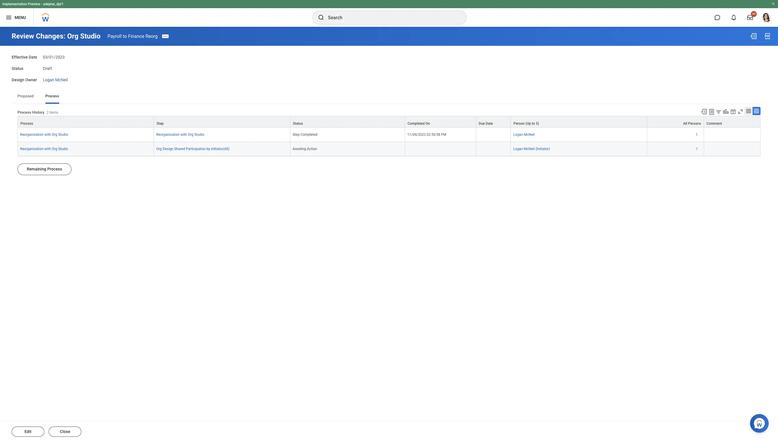 Task type: locate. For each thing, give the bounding box(es) containing it.
with for org
[[44, 147, 51, 151]]

logan for reorganization with org studio
[[514, 133, 523, 137]]

logan mcneil link down person (up to 5)
[[514, 132, 535, 137]]

tab list containing proposed
[[12, 90, 767, 104]]

completed up 11/04/2022
[[408, 122, 425, 126]]

by
[[207, 147, 210, 151]]

logan mcneil
[[43, 77, 68, 82], [514, 133, 535, 137]]

row
[[17, 116, 761, 128], [17, 128, 761, 142], [17, 142, 761, 156]]

2 vertical spatial logan
[[514, 147, 523, 151]]

step for step
[[157, 122, 164, 126]]

shared
[[174, 147, 185, 151]]

implementation preview -   adeptai_dpt1
[[2, 2, 64, 6]]

export to excel image
[[701, 109, 708, 115]]

1 button
[[696, 132, 699, 137], [696, 147, 699, 151]]

mcneil
[[55, 77, 68, 82], [524, 133, 535, 137], [524, 147, 535, 151]]

step for step completed
[[293, 133, 300, 137]]

reorganization down process history 2 items
[[20, 133, 43, 137]]

completed on button
[[405, 116, 476, 128]]

logan mcneil inside "row"
[[514, 133, 535, 137]]

0 vertical spatial completed
[[408, 122, 425, 126]]

0 vertical spatial date
[[29, 55, 37, 59]]

date right effective
[[29, 55, 37, 59]]

on
[[426, 122, 430, 126]]

logan down draft
[[43, 77, 54, 82]]

due date button
[[476, 116, 511, 128]]

menu banner
[[0, 0, 778, 27]]

due date
[[479, 122, 493, 126]]

to left 5)
[[532, 122, 535, 126]]

1 vertical spatial logan mcneil link
[[514, 132, 535, 137]]

mcneil left the (initiator) on the right top of the page
[[524, 147, 535, 151]]

process down process history 2 items
[[20, 122, 33, 126]]

studio down items
[[58, 133, 68, 137]]

1 horizontal spatial design
[[163, 147, 173, 151]]

design inside "row"
[[163, 147, 173, 151]]

step inside popup button
[[157, 122, 164, 126]]

1 1 from the top
[[696, 133, 698, 137]]

studio
[[80, 32, 101, 40], [58, 133, 68, 137], [194, 133, 204, 137], [58, 147, 68, 151]]

studio up remaining process
[[58, 147, 68, 151]]

design left shared
[[163, 147, 173, 151]]

(initiator)
[[536, 147, 550, 151]]

design left owner
[[12, 77, 24, 82]]

1 horizontal spatial logan mcneil link
[[514, 132, 535, 137]]

1 vertical spatial step
[[293, 133, 300, 137]]

mcneil down (up
[[524, 133, 535, 137]]

justify image
[[5, 14, 12, 21]]

view printable version (pdf) image
[[764, 33, 771, 40]]

with up remaining process
[[44, 147, 51, 151]]

review changes: org studio main content
[[0, 27, 778, 442]]

org down items
[[52, 133, 57, 137]]

(up
[[526, 122, 531, 126]]

export to worksheets image
[[708, 109, 715, 116]]

1 1 button from the top
[[696, 132, 699, 137]]

reorganization with org studio down 2 on the top of the page
[[20, 133, 68, 137]]

2 1 from the top
[[696, 147, 698, 151]]

review
[[12, 32, 34, 40]]

reorganization up remaining
[[20, 147, 43, 151]]

review changes: org studio
[[12, 32, 101, 40]]

0 vertical spatial logan mcneil
[[43, 77, 68, 82]]

0 vertical spatial 1 button
[[696, 132, 699, 137]]

1 vertical spatial design
[[163, 147, 173, 151]]

1
[[696, 133, 698, 137], [696, 147, 698, 151]]

menu button
[[0, 8, 34, 27]]

33
[[753, 12, 756, 15]]

effective date element
[[43, 51, 65, 60]]

1 vertical spatial 1
[[696, 147, 698, 151]]

all persons
[[684, 122, 701, 126]]

reorganization
[[20, 133, 43, 137], [156, 133, 180, 137], [20, 147, 43, 151]]

status up step completed
[[293, 122, 303, 126]]

reorganization with org studio for org
[[20, 147, 68, 151]]

reorganization with org studio
[[20, 133, 68, 137], [156, 133, 204, 137], [20, 147, 68, 151]]

effective date
[[12, 55, 37, 59]]

0 vertical spatial 1
[[696, 133, 698, 137]]

1 vertical spatial to
[[532, 122, 535, 126]]

logan mcneil down person (up to 5)
[[514, 133, 535, 137]]

process inside popup button
[[20, 122, 33, 126]]

logan left the (initiator) on the right top of the page
[[514, 147, 523, 151]]

adeptai_dpt1
[[43, 2, 64, 6]]

reorg
[[146, 33, 158, 39]]

expand table image
[[754, 108, 760, 114]]

0 vertical spatial logan
[[43, 77, 54, 82]]

1 horizontal spatial step
[[293, 133, 300, 137]]

0 horizontal spatial completed
[[301, 133, 318, 137]]

payroll
[[108, 33, 122, 39]]

1 row from the top
[[17, 116, 761, 128]]

step button
[[154, 116, 290, 128]]

status
[[12, 66, 23, 71], [293, 122, 303, 126]]

reorganization with org studio link for org
[[20, 146, 68, 151]]

studio for reorganization with org studio link on top of shared
[[194, 133, 204, 137]]

3 row from the top
[[17, 142, 761, 156]]

select to filter grid data image
[[716, 109, 722, 115]]

step
[[157, 122, 164, 126], [293, 133, 300, 137]]

to right the payroll
[[123, 33, 127, 39]]

date for due date
[[486, 122, 493, 126]]

logan mcneil (initiator) link
[[514, 146, 550, 151]]

logan mcneil link
[[43, 76, 68, 82], [514, 132, 535, 137]]

0 horizontal spatial to
[[123, 33, 127, 39]]

0 horizontal spatial step
[[157, 122, 164, 126]]

org up org design shared participation by initiator(all) link
[[188, 133, 193, 137]]

cell
[[476, 128, 511, 142], [704, 128, 761, 142], [405, 142, 476, 156], [476, 142, 511, 156], [704, 142, 761, 156]]

1 horizontal spatial logan mcneil
[[514, 133, 535, 137]]

logan mcneil down draft
[[43, 77, 68, 82]]

studio left the payroll
[[80, 32, 101, 40]]

process
[[45, 94, 59, 98], [17, 110, 31, 114], [20, 122, 33, 126], [47, 167, 62, 172]]

mcneil down 03/01/2023
[[55, 77, 68, 82]]

2 1 button from the top
[[696, 147, 699, 151]]

1 horizontal spatial to
[[532, 122, 535, 126]]

org
[[67, 32, 78, 40], [52, 133, 57, 137], [188, 133, 193, 137], [52, 147, 57, 151], [156, 147, 162, 151]]

status down effective
[[12, 66, 23, 71]]

date inside popup button
[[486, 122, 493, 126]]

completed
[[408, 122, 425, 126], [301, 133, 318, 137]]

draft
[[43, 66, 52, 71]]

Search Workday  search field
[[328, 11, 455, 24]]

0 horizontal spatial logan mcneil link
[[43, 76, 68, 82]]

reorganization with org studio link up shared
[[156, 132, 204, 137]]

person (up to 5) button
[[511, 116, 647, 128]]

reorganization up shared
[[156, 133, 180, 137]]

process right remaining
[[47, 167, 62, 172]]

11/04/2022 02:50:58 pm
[[408, 133, 447, 137]]

with down 2 on the top of the page
[[44, 133, 51, 137]]

1 vertical spatial 1 button
[[696, 147, 699, 151]]

1 vertical spatial logan mcneil
[[514, 133, 535, 137]]

logan mcneil link down draft
[[43, 76, 68, 82]]

reorganization with org studio link
[[20, 132, 68, 137], [156, 132, 204, 137], [20, 146, 68, 151]]

studio up participation
[[194, 133, 204, 137]]

toolbar
[[699, 107, 761, 116]]

2 vertical spatial mcneil
[[524, 147, 535, 151]]

1 vertical spatial status
[[293, 122, 303, 126]]

2
[[47, 110, 49, 114]]

1 vertical spatial date
[[486, 122, 493, 126]]

person (up to 5)
[[514, 122, 539, 126]]

logan mcneil (initiator)
[[514, 147, 550, 151]]

date
[[29, 55, 37, 59], [486, 122, 493, 126]]

date right the due
[[486, 122, 493, 126]]

with
[[44, 133, 51, 137], [181, 133, 187, 137], [44, 147, 51, 151]]

date for effective date
[[29, 55, 37, 59]]

finance
[[128, 33, 144, 39]]

0 vertical spatial to
[[123, 33, 127, 39]]

1 horizontal spatial status
[[293, 122, 303, 126]]

1 for logan mcneil
[[696, 133, 698, 137]]

edit
[[24, 429, 31, 434]]

proposed
[[17, 94, 34, 98]]

logan
[[43, 77, 54, 82], [514, 133, 523, 137], [514, 147, 523, 151]]

history
[[32, 110, 44, 114]]

1 horizontal spatial date
[[486, 122, 493, 126]]

0 vertical spatial step
[[157, 122, 164, 126]]

reorganization with org studio up shared
[[156, 133, 204, 137]]

preview
[[28, 2, 40, 6]]

status inside popup button
[[293, 122, 303, 126]]

completed up action in the left of the page
[[301, 133, 318, 137]]

effective
[[12, 55, 28, 59]]

inbox large image
[[748, 15, 753, 20]]

logan down person
[[514, 133, 523, 137]]

0 vertical spatial design
[[12, 77, 24, 82]]

fullscreen image
[[738, 109, 744, 115]]

comment button
[[704, 116, 761, 128]]

edit button
[[12, 427, 44, 437]]

studio for reorganization with org studio link associated with org
[[58, 147, 68, 151]]

03/01/2023
[[43, 55, 65, 59]]

logan for org design shared participation by initiator(all)
[[514, 147, 523, 151]]

step completed
[[293, 133, 318, 137]]

reorganization with org studio link down 2 on the top of the page
[[20, 132, 68, 137]]

1 horizontal spatial completed
[[408, 122, 425, 126]]

reorganization with org studio link up remaining process
[[20, 146, 68, 151]]

design
[[12, 77, 24, 82], [163, 147, 173, 151]]

owner
[[25, 77, 37, 82]]

0 vertical spatial status
[[12, 66, 23, 71]]

profile logan mcneil image
[[762, 13, 771, 23]]

1 vertical spatial logan
[[514, 133, 523, 137]]

tab list
[[12, 90, 767, 104]]

reorganization with org studio up remaining process
[[20, 147, 68, 151]]

status element
[[43, 63, 52, 71]]

logan mcneil for rightmost logan mcneil link
[[514, 133, 535, 137]]

0 horizontal spatial logan mcneil
[[43, 77, 68, 82]]

with for reorganization
[[44, 133, 51, 137]]

design owner
[[12, 77, 37, 82]]

0 horizontal spatial date
[[29, 55, 37, 59]]

reorganization for org
[[20, 147, 43, 151]]

click to view/edit grid preferences image
[[730, 109, 737, 115]]

studio for reorganization with org studio link related to reorganization
[[58, 133, 68, 137]]

to
[[123, 33, 127, 39], [532, 122, 535, 126]]

menu
[[15, 15, 26, 20]]

1 vertical spatial mcneil
[[524, 133, 535, 137]]



Task type: vqa. For each thing, say whether or not it's contained in the screenshot.
the bottommost location image
no



Task type: describe. For each thing, give the bounding box(es) containing it.
org right changes:
[[67, 32, 78, 40]]

table image
[[746, 108, 752, 114]]

completed on
[[408, 122, 430, 126]]

2 row from the top
[[17, 128, 761, 142]]

1 vertical spatial completed
[[301, 133, 318, 137]]

person
[[514, 122, 525, 126]]

pm
[[441, 133, 447, 137]]

awaiting
[[293, 147, 306, 151]]

close environment banner image
[[772, 2, 776, 6]]

org design shared participation by initiator(all)
[[156, 147, 229, 151]]

payroll to finance reorg link
[[108, 33, 158, 39]]

notifications large image
[[731, 15, 737, 20]]

0 vertical spatial logan mcneil link
[[43, 76, 68, 82]]

1 button for logan mcneil
[[696, 132, 699, 137]]

initiator(all)
[[211, 147, 229, 151]]

row containing process
[[17, 116, 761, 128]]

export to excel image
[[750, 33, 757, 40]]

reorganization for reorganization
[[20, 133, 43, 137]]

0 horizontal spatial status
[[12, 66, 23, 71]]

process left the history
[[17, 110, 31, 114]]

participation
[[186, 147, 206, 151]]

close button
[[49, 427, 81, 437]]

remaining process button
[[17, 164, 71, 175]]

process up items
[[45, 94, 59, 98]]

mcneil for awaiting action
[[524, 147, 535, 151]]

02:50:58
[[427, 133, 440, 137]]

awaiting action
[[293, 147, 317, 151]]

implementation
[[2, 2, 27, 6]]

1 for logan mcneil (initiator)
[[696, 147, 698, 151]]

all persons button
[[648, 116, 704, 128]]

search image
[[318, 14, 325, 21]]

remaining
[[27, 167, 46, 172]]

org left shared
[[156, 147, 162, 151]]

process history 2 items
[[17, 110, 58, 114]]

logan mcneil for top logan mcneil link
[[43, 77, 68, 82]]

0 horizontal spatial design
[[12, 77, 24, 82]]

1 button for logan mcneil (initiator)
[[696, 147, 699, 151]]

to inside popup button
[[532, 122, 535, 126]]

action
[[307, 147, 317, 151]]

tab list inside the review changes: org studio main content
[[12, 90, 767, 104]]

org up remaining process
[[52, 147, 57, 151]]

5)
[[536, 122, 539, 126]]

0 vertical spatial mcneil
[[55, 77, 68, 82]]

33 button
[[744, 11, 757, 24]]

payroll to finance reorg
[[108, 33, 158, 39]]

expand/collapse chart image
[[723, 109, 729, 115]]

11/04/2022
[[408, 133, 426, 137]]

remaining process
[[27, 167, 62, 172]]

items
[[50, 110, 58, 114]]

reorganization with org studio link for reorganization
[[20, 132, 68, 137]]

with up shared
[[181, 133, 187, 137]]

-
[[41, 2, 42, 6]]

comment
[[707, 122, 722, 126]]

org design shared participation by initiator(all) link
[[156, 146, 229, 151]]

mcneil for step completed
[[524, 133, 535, 137]]

toolbar inside the review changes: org studio main content
[[699, 107, 761, 116]]

due
[[479, 122, 485, 126]]

process button
[[18, 116, 154, 128]]

changes:
[[36, 32, 65, 40]]

close
[[60, 429, 70, 434]]

process inside remaining process button
[[47, 167, 62, 172]]

persons
[[689, 122, 701, 126]]

reorganization with org studio for reorganization
[[20, 133, 68, 137]]

all
[[684, 122, 688, 126]]

completed inside popup button
[[408, 122, 425, 126]]

status button
[[290, 116, 405, 128]]



